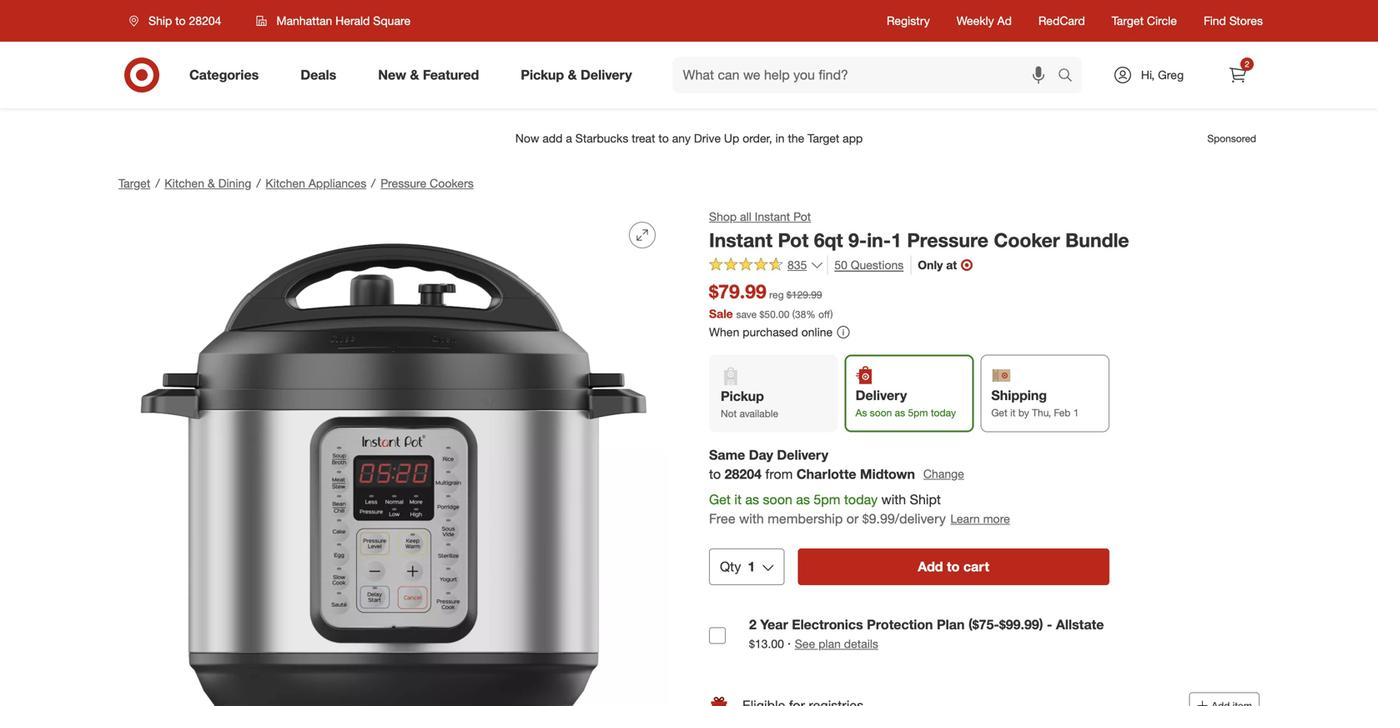 Task type: describe. For each thing, give the bounding box(es) containing it.
shipt
[[910, 492, 941, 508]]

kitchen & dining
[[165, 176, 251, 191]]

%
[[806, 308, 816, 321]]

learn
[[951, 512, 980, 527]]

pickup for &
[[521, 67, 564, 83]]

new & featured
[[378, 67, 479, 83]]

add to cart
[[918, 559, 990, 575]]

kitchen appliances
[[266, 176, 367, 191]]

day
[[749, 447, 774, 464]]

9-
[[849, 229, 867, 252]]

add
[[918, 559, 943, 575]]

2 for 2 year electronics protection plan ($75-$99.99) - allstate $13.00 · see plan details
[[749, 617, 757, 633]]

change button
[[923, 465, 965, 484]]

target for target circle
[[1112, 13, 1144, 28]]

1 inside shipping get it by thu, feb 1
[[1074, 407, 1079, 419]]

only at
[[918, 258, 957, 273]]

instant pot 6qt 9-in-1 pressure cooker bundle, 1 of 7 image
[[119, 209, 669, 707]]

to 28204
[[709, 466, 762, 483]]

charlotte
[[797, 466, 857, 483]]

delivery for pickup & delivery
[[581, 67, 632, 83]]

square
[[373, 13, 411, 28]]

plan
[[937, 617, 965, 633]]

cart
[[964, 559, 990, 575]]

in-
[[867, 229, 891, 252]]

featured
[[423, 67, 479, 83]]

as inside 'delivery as soon as 5pm today'
[[895, 407, 906, 419]]

50.00
[[765, 308, 790, 321]]

find stores link
[[1204, 13, 1263, 29]]

midtown
[[860, 466, 915, 483]]

1 horizontal spatial to
[[709, 466, 721, 483]]

5pm inside get it as soon as 5pm today with shipt free with membership or $9.99/delivery learn more
[[814, 492, 841, 508]]

learn more button
[[950, 510, 1011, 529]]

get it as soon as 5pm today with shipt free with membership or $9.99/delivery learn more
[[709, 492, 1010, 527]]

5pm inside 'delivery as soon as 5pm today'
[[908, 407, 928, 419]]

pickup & delivery link
[[507, 57, 653, 93]]

target link
[[119, 176, 150, 191]]

$
[[760, 308, 765, 321]]

$99.99)
[[1000, 617, 1044, 633]]

pressure cookers
[[381, 176, 474, 191]]

search
[[1051, 68, 1091, 85]]

shipping
[[992, 387, 1047, 404]]

get inside get it as soon as 5pm today with shipt free with membership or $9.99/delivery learn more
[[709, 492, 731, 508]]

28204 inside ship to 28204 dropdown button
[[189, 13, 221, 28]]

0 horizontal spatial 1
[[748, 559, 755, 575]]

cookers
[[430, 176, 474, 191]]

pressure inside shop all instant pot instant pot 6qt 9-in-1 pressure cooker bundle
[[907, 229, 989, 252]]

pressure cookers link
[[381, 176, 474, 191]]

to for ship
[[175, 13, 186, 28]]

manhattan herald square
[[277, 13, 411, 28]]

from
[[766, 466, 793, 483]]

find
[[1204, 13, 1227, 28]]

38
[[795, 308, 806, 321]]

pickup not available
[[721, 388, 779, 420]]

today inside get it as soon as 5pm today with shipt free with membership or $9.99/delivery learn more
[[844, 492, 878, 508]]

today inside 'delivery as soon as 5pm today'
[[931, 407, 956, 419]]

change
[[924, 467, 965, 482]]

ship to 28204 button
[[119, 6, 239, 36]]

weekly ad
[[957, 13, 1012, 28]]

kitchen & dining link
[[165, 176, 251, 191]]

electronics
[[792, 617, 863, 633]]

it inside shipping get it by thu, feb 1
[[1011, 407, 1016, 419]]

kitchen for kitchen appliances
[[266, 176, 305, 191]]

manhattan herald square button
[[246, 6, 422, 36]]

allstate
[[1056, 617, 1104, 633]]

qty 1
[[720, 559, 755, 575]]

new
[[378, 67, 406, 83]]

get inside shipping get it by thu, feb 1
[[992, 407, 1008, 419]]

when
[[709, 325, 740, 340]]

50
[[835, 258, 848, 273]]

dining
[[218, 176, 251, 191]]

weekly
[[957, 13, 994, 28]]

weekly ad link
[[957, 13, 1012, 29]]

shipping get it by thu, feb 1
[[992, 387, 1079, 419]]

delivery inside 'delivery as soon as 5pm today'
[[856, 387, 907, 404]]

1 vertical spatial instant
[[709, 229, 773, 252]]

when purchased online
[[709, 325, 833, 340]]

to for add
[[947, 559, 960, 575]]

registry link
[[887, 13, 930, 29]]

purchased
[[743, 325, 798, 340]]

1 inside shop all instant pot instant pot 6qt 9-in-1 pressure cooker bundle
[[891, 229, 902, 252]]

& for kitchen
[[208, 176, 215, 191]]

membership
[[768, 511, 843, 527]]

$79.99 reg $129.99 sale save $ 50.00 ( 38 % off )
[[709, 280, 833, 321]]

ship
[[149, 13, 172, 28]]

as
[[856, 407, 867, 419]]

$79.99
[[709, 280, 767, 303]]

pickup & delivery
[[521, 67, 632, 83]]

What can we help you find? suggestions appear below search field
[[673, 57, 1062, 93]]

)
[[831, 308, 833, 321]]

835 link
[[709, 256, 824, 276]]

kitchen for kitchen & dining
[[165, 176, 204, 191]]

feb
[[1054, 407, 1071, 419]]

see
[[795, 637, 816, 652]]

details
[[844, 637, 879, 652]]

pickup for not
[[721, 388, 764, 405]]



Task type: vqa. For each thing, say whether or not it's contained in the screenshot.
Find Stores
yes



Task type: locate. For each thing, give the bounding box(es) containing it.
instant
[[755, 209, 790, 224], [709, 229, 773, 252]]

1 horizontal spatial &
[[410, 67, 419, 83]]

redcard link
[[1039, 13, 1085, 29]]

0 horizontal spatial &
[[208, 176, 215, 191]]

1 horizontal spatial delivery
[[777, 447, 829, 464]]

2 kitchen from the left
[[266, 176, 305, 191]]

1
[[891, 229, 902, 252], [1074, 407, 1079, 419], [748, 559, 755, 575]]

0 vertical spatial 5pm
[[908, 407, 928, 419]]

2 year electronics protection plan ($75-$99.99) - allstate $13.00 · see plan details
[[749, 617, 1104, 652]]

today up change
[[931, 407, 956, 419]]

soon down from
[[763, 492, 793, 508]]

1 horizontal spatial target
[[1112, 13, 1144, 28]]

with right the free
[[740, 511, 764, 527]]

1 horizontal spatial kitchen
[[266, 176, 305, 191]]

0 vertical spatial get
[[992, 407, 1008, 419]]

delivery for same day delivery
[[777, 447, 829, 464]]

reg
[[770, 289, 784, 301]]

deals link
[[286, 57, 357, 93]]

by
[[1019, 407, 1030, 419]]

$129.99
[[787, 289, 823, 301]]

2 vertical spatial 1
[[748, 559, 755, 575]]

ad
[[998, 13, 1012, 28]]

today up or
[[844, 492, 878, 508]]

find stores
[[1204, 13, 1263, 28]]

online
[[802, 325, 833, 340]]

target circle
[[1112, 13, 1177, 28]]

6qt
[[814, 229, 843, 252]]

1 vertical spatial with
[[740, 511, 764, 527]]

2 link
[[1220, 57, 1257, 93]]

delivery as soon as 5pm today
[[856, 387, 956, 419]]

pot
[[794, 209, 811, 224], [778, 229, 809, 252]]

ship to 28204
[[149, 13, 221, 28]]

1 vertical spatial it
[[735, 492, 742, 508]]

1 horizontal spatial get
[[992, 407, 1008, 419]]

year
[[761, 617, 788, 633]]

2 horizontal spatial &
[[568, 67, 577, 83]]

1 vertical spatial 5pm
[[814, 492, 841, 508]]

0 horizontal spatial as
[[746, 492, 759, 508]]

0 horizontal spatial today
[[844, 492, 878, 508]]

with up $9.99/delivery
[[882, 492, 906, 508]]

1 horizontal spatial with
[[882, 492, 906, 508]]

to right ship
[[175, 13, 186, 28]]

1 horizontal spatial today
[[931, 407, 956, 419]]

(
[[793, 308, 795, 321]]

1 horizontal spatial 5pm
[[908, 407, 928, 419]]

0 vertical spatial with
[[882, 492, 906, 508]]

0 horizontal spatial pressure
[[381, 176, 427, 191]]

0 horizontal spatial it
[[735, 492, 742, 508]]

pressure left "cookers"
[[381, 176, 427, 191]]

soon inside 'delivery as soon as 5pm today'
[[870, 407, 892, 419]]

to inside dropdown button
[[175, 13, 186, 28]]

available
[[740, 407, 779, 420]]

2 down stores
[[1245, 59, 1250, 69]]

free
[[709, 511, 736, 527]]

deals
[[301, 67, 337, 83]]

0 vertical spatial instant
[[755, 209, 790, 224]]

instant right 'all'
[[755, 209, 790, 224]]

1 vertical spatial 28204
[[725, 466, 762, 483]]

0 vertical spatial 28204
[[189, 13, 221, 28]]

($75-
[[969, 617, 1000, 633]]

2 horizontal spatial delivery
[[856, 387, 907, 404]]

redcard
[[1039, 13, 1085, 28]]

0 horizontal spatial pickup
[[521, 67, 564, 83]]

or
[[847, 511, 859, 527]]

2 inside 2 year electronics protection plan ($75-$99.99) - allstate $13.00 · see plan details
[[749, 617, 757, 633]]

1 vertical spatial target
[[119, 176, 150, 191]]

from charlotte midtown
[[766, 466, 915, 483]]

28204
[[189, 13, 221, 28], [725, 466, 762, 483]]

soon inside get it as soon as 5pm today with shipt free with membership or $9.99/delivery learn more
[[763, 492, 793, 508]]

new & featured link
[[364, 57, 500, 93]]

get up the free
[[709, 492, 731, 508]]

save
[[737, 308, 757, 321]]

thu,
[[1032, 407, 1052, 419]]

1 horizontal spatial pressure
[[907, 229, 989, 252]]

delivery inside pickup & delivery link
[[581, 67, 632, 83]]

28204 right ship
[[189, 13, 221, 28]]

0 vertical spatial today
[[931, 407, 956, 419]]

herald
[[336, 13, 370, 28]]

1 vertical spatial today
[[844, 492, 878, 508]]

0 horizontal spatial to
[[175, 13, 186, 28]]

more
[[984, 512, 1010, 527]]

kitchen right 'target' link
[[165, 176, 204, 191]]

0 vertical spatial pot
[[794, 209, 811, 224]]

kitchen right the dining
[[266, 176, 305, 191]]

50 questions
[[835, 258, 904, 273]]

pickup
[[521, 67, 564, 83], [721, 388, 764, 405]]

835
[[788, 258, 807, 273]]

0 vertical spatial pickup
[[521, 67, 564, 83]]

soon
[[870, 407, 892, 419], [763, 492, 793, 508]]

appliances
[[309, 176, 367, 191]]

target circle link
[[1112, 13, 1177, 29]]

1 horizontal spatial 1
[[891, 229, 902, 252]]

qty
[[720, 559, 741, 575]]

to down same
[[709, 466, 721, 483]]

1 vertical spatial 2
[[749, 617, 757, 633]]

&
[[410, 67, 419, 83], [568, 67, 577, 83], [208, 176, 215, 191]]

-
[[1047, 617, 1053, 633]]

0 vertical spatial pressure
[[381, 176, 427, 191]]

0 horizontal spatial get
[[709, 492, 731, 508]]

·
[[788, 636, 791, 652]]

as right as
[[895, 407, 906, 419]]

at
[[947, 258, 957, 273]]

1 horizontal spatial 2
[[1245, 59, 1250, 69]]

1 up questions
[[891, 229, 902, 252]]

get left by
[[992, 407, 1008, 419]]

0 horizontal spatial target
[[119, 176, 150, 191]]

1 vertical spatial to
[[709, 466, 721, 483]]

0 vertical spatial to
[[175, 13, 186, 28]]

5pm right as
[[908, 407, 928, 419]]

0 horizontal spatial delivery
[[581, 67, 632, 83]]

0 vertical spatial 2
[[1245, 59, 1250, 69]]

cooker
[[994, 229, 1060, 252]]

to right add on the bottom right
[[947, 559, 960, 575]]

1 kitchen from the left
[[165, 176, 204, 191]]

as up membership
[[796, 492, 810, 508]]

2 vertical spatial delivery
[[777, 447, 829, 464]]

add to cart button
[[798, 549, 1110, 586]]

soon right as
[[870, 407, 892, 419]]

& inside new & featured link
[[410, 67, 419, 83]]

see plan details button
[[795, 636, 879, 653]]

None checkbox
[[709, 628, 726, 644]]

1 horizontal spatial soon
[[870, 407, 892, 419]]

stores
[[1230, 13, 1263, 28]]

0 vertical spatial it
[[1011, 407, 1016, 419]]

1 right qty
[[748, 559, 755, 575]]

1 horizontal spatial pickup
[[721, 388, 764, 405]]

it up the free
[[735, 492, 742, 508]]

1 vertical spatial 1
[[1074, 407, 1079, 419]]

target left "kitchen & dining" link
[[119, 176, 150, 191]]

shop
[[709, 209, 737, 224]]

1 vertical spatial soon
[[763, 492, 793, 508]]

1 vertical spatial pickup
[[721, 388, 764, 405]]

target left circle
[[1112, 13, 1144, 28]]

as down "to 28204"
[[746, 492, 759, 508]]

1 horizontal spatial it
[[1011, 407, 1016, 419]]

1 vertical spatial get
[[709, 492, 731, 508]]

questions
[[851, 258, 904, 273]]

0 horizontal spatial 2
[[749, 617, 757, 633]]

pressure
[[381, 176, 427, 191], [907, 229, 989, 252]]

to inside button
[[947, 559, 960, 575]]

circle
[[1147, 13, 1177, 28]]

it left by
[[1011, 407, 1016, 419]]

50 questions link
[[827, 256, 904, 275]]

today
[[931, 407, 956, 419], [844, 492, 878, 508]]

0 horizontal spatial kitchen
[[165, 176, 204, 191]]

it inside get it as soon as 5pm today with shipt free with membership or $9.99/delivery learn more
[[735, 492, 742, 508]]

2
[[1245, 59, 1250, 69], [749, 617, 757, 633]]

2 left year
[[749, 617, 757, 633]]

target
[[1112, 13, 1144, 28], [119, 176, 150, 191]]

greg
[[1158, 68, 1184, 82]]

0 vertical spatial delivery
[[581, 67, 632, 83]]

as
[[895, 407, 906, 419], [746, 492, 759, 508], [796, 492, 810, 508]]

0 horizontal spatial soon
[[763, 492, 793, 508]]

& for new
[[410, 67, 419, 83]]

2 vertical spatial to
[[947, 559, 960, 575]]

1 horizontal spatial 28204
[[725, 466, 762, 483]]

advertisement element
[[105, 119, 1273, 159]]

manhattan
[[277, 13, 332, 28]]

2 horizontal spatial as
[[895, 407, 906, 419]]

$13.00
[[749, 637, 784, 652]]

& inside pickup & delivery link
[[568, 67, 577, 83]]

same
[[709, 447, 745, 464]]

2 horizontal spatial 1
[[1074, 407, 1079, 419]]

1 right feb at the right bottom of the page
[[1074, 407, 1079, 419]]

categories link
[[175, 57, 280, 93]]

plan
[[819, 637, 841, 652]]

28204 down same
[[725, 466, 762, 483]]

0 horizontal spatial 5pm
[[814, 492, 841, 508]]

shop all instant pot instant pot 6qt 9-in-1 pressure cooker bundle
[[709, 209, 1130, 252]]

0 horizontal spatial with
[[740, 511, 764, 527]]

bundle
[[1066, 229, 1130, 252]]

0 horizontal spatial 28204
[[189, 13, 221, 28]]

0 vertical spatial 1
[[891, 229, 902, 252]]

0 vertical spatial target
[[1112, 13, 1144, 28]]

pickup inside pickup not available
[[721, 388, 764, 405]]

2 horizontal spatial to
[[947, 559, 960, 575]]

2 for 2
[[1245, 59, 1250, 69]]

instant down 'all'
[[709, 229, 773, 252]]

1 vertical spatial delivery
[[856, 387, 907, 404]]

1 vertical spatial pot
[[778, 229, 809, 252]]

target for 'target' link
[[119, 176, 150, 191]]

$9.99/delivery
[[863, 511, 946, 527]]

1 vertical spatial pressure
[[907, 229, 989, 252]]

& for pickup
[[568, 67, 577, 83]]

5pm down charlotte
[[814, 492, 841, 508]]

pressure up at
[[907, 229, 989, 252]]

sale
[[709, 307, 733, 321]]

0 vertical spatial soon
[[870, 407, 892, 419]]

1 horizontal spatial as
[[796, 492, 810, 508]]

protection
[[867, 617, 933, 633]]



